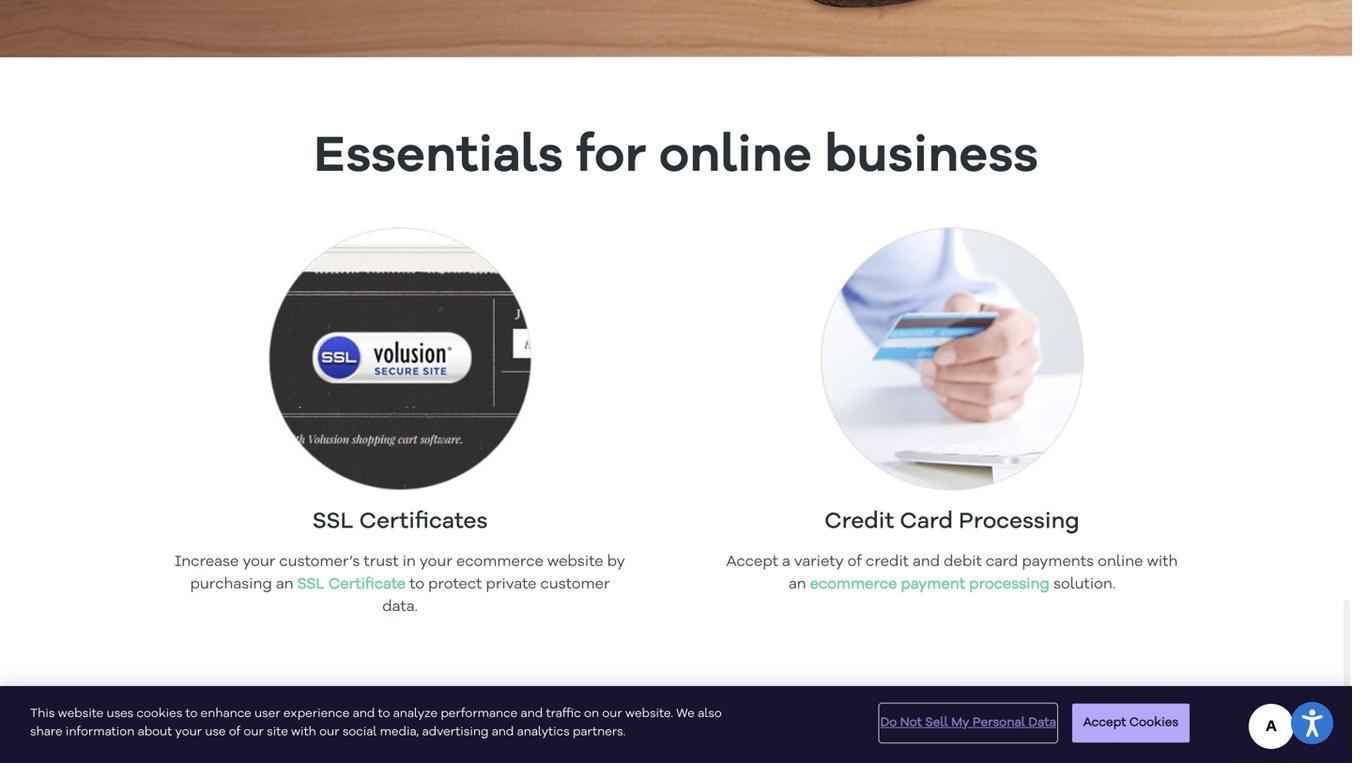 Task type: describe. For each thing, give the bounding box(es) containing it.
card
[[900, 511, 953, 534]]

data.
[[382, 600, 418, 615]]

site
[[267, 726, 288, 739]]

solution.
[[1054, 578, 1116, 593]]

partners.
[[573, 726, 626, 739]]

and down "performance"
[[492, 726, 514, 739]]

personal
[[973, 717, 1026, 729]]

cookies
[[1130, 717, 1179, 729]]

about
[[138, 726, 172, 739]]

trust
[[364, 555, 399, 570]]

certificates
[[359, 511, 488, 534]]

ecommerce inside increase your customer's trust in your ecommerce website by purchasing an
[[456, 555, 544, 570]]

essentials for online business
[[314, 132, 1039, 183]]

ecommerce payment processing solution.
[[810, 578, 1116, 593]]

protect
[[428, 578, 482, 593]]

customer's
[[279, 555, 360, 570]]

for
[[576, 132, 647, 183]]

ssl for ssl certificates
[[312, 511, 354, 534]]

this website uses cookies to enhance user experience and to analyze performance and traffic on our website. we also share information about your use of our site with our social media, advertising and analytics partners.
[[30, 708, 722, 739]]

experience
[[283, 708, 350, 720]]

use
[[205, 726, 226, 739]]

accept a variety of credit and debit card payments online with an
[[726, 555, 1178, 593]]

processing
[[969, 578, 1050, 593]]

enhance
[[201, 708, 251, 720]]

debit
[[944, 555, 982, 570]]

information
[[66, 726, 135, 739]]

analytics
[[517, 726, 570, 739]]

card
[[986, 555, 1018, 570]]

performance
[[441, 708, 518, 720]]

do not sell my personal data
[[881, 717, 1056, 729]]

do
[[881, 717, 897, 729]]

payments
[[1022, 555, 1094, 570]]

not
[[900, 717, 922, 729]]

ssl certificate
[[297, 578, 406, 593]]

1 horizontal spatial your
[[243, 555, 276, 570]]

essentials
[[314, 132, 563, 183]]

ssl certificate link
[[297, 578, 406, 593]]

accept cookies
[[1084, 717, 1179, 729]]

0 horizontal spatial online
[[659, 132, 812, 183]]

an inside accept a variety of credit and debit card payments online with an
[[789, 578, 806, 593]]

accept for accept a variety of credit and debit card payments online with an
[[726, 555, 778, 570]]

advertising
[[422, 726, 489, 739]]

credit card processing image
[[820, 228, 1084, 491]]

your inside this website uses cookies to enhance user experience and to analyze performance and traffic on our website. we also share information about your use of our site with our social media, advertising and analytics partners.
[[175, 726, 202, 739]]

of inside this website uses cookies to enhance user experience and to analyze performance and traffic on our website. we also share information about your use of our site with our social media, advertising and analytics partners.
[[229, 726, 241, 739]]

payment
[[901, 578, 965, 593]]

increase your customer's trust in your ecommerce website by purchasing an
[[175, 555, 625, 593]]

ssl certificates
[[312, 511, 488, 534]]

and up analytics
[[521, 708, 543, 720]]

media,
[[380, 726, 419, 739]]

do not sell my personal data button
[[881, 705, 1056, 742]]

1 vertical spatial ecommerce
[[810, 578, 897, 593]]

in
[[403, 555, 416, 570]]

we
[[676, 708, 695, 720]]



Task type: locate. For each thing, give the bounding box(es) containing it.
credit
[[866, 555, 909, 570]]

customer
[[540, 578, 610, 593]]

website up customer
[[547, 555, 603, 570]]

1 horizontal spatial with
[[1147, 555, 1178, 570]]

with
[[1147, 555, 1178, 570], [291, 726, 316, 739]]

an down customer's at the left of page
[[276, 578, 294, 593]]

1 an from the left
[[276, 578, 294, 593]]

our down experience
[[319, 726, 339, 739]]

to right cookies
[[186, 708, 198, 720]]

1 horizontal spatial an
[[789, 578, 806, 593]]

analyze
[[393, 708, 438, 720]]

0 vertical spatial ecommerce
[[456, 555, 544, 570]]

an inside increase your customer's trust in your ecommerce website by purchasing an
[[276, 578, 294, 593]]

our
[[602, 708, 622, 720], [244, 726, 264, 739], [319, 726, 339, 739]]

1 vertical spatial of
[[229, 726, 241, 739]]

0 horizontal spatial accept
[[726, 555, 778, 570]]

cookies
[[137, 708, 182, 720]]

0 horizontal spatial to
[[186, 708, 198, 720]]

ssl up customer's at the left of page
[[312, 511, 354, 534]]

0 vertical spatial with
[[1147, 555, 1178, 570]]

1 vertical spatial ssl
[[297, 578, 325, 593]]

your up "purchasing"
[[243, 555, 276, 570]]

1 horizontal spatial accept
[[1084, 717, 1127, 729]]

ssl
[[312, 511, 354, 534], [297, 578, 325, 593]]

to inside to protect private customer data.
[[410, 578, 424, 593]]

0 horizontal spatial with
[[291, 726, 316, 739]]

variety
[[794, 555, 844, 570]]

your right in
[[420, 555, 453, 570]]

0 horizontal spatial ecommerce
[[456, 555, 544, 570]]

business
[[824, 132, 1039, 183]]

ecommerce
[[456, 555, 544, 570], [810, 578, 897, 593]]

0 vertical spatial accept
[[726, 555, 778, 570]]

accept
[[726, 555, 778, 570], [1084, 717, 1127, 729]]

to
[[410, 578, 424, 593], [186, 708, 198, 720], [378, 708, 390, 720]]

website inside this website uses cookies to enhance user experience and to analyze performance and traffic on our website. we also share information about your use of our site with our social media, advertising and analytics partners.
[[58, 708, 104, 720]]

and
[[913, 555, 940, 570], [353, 708, 375, 720], [521, 708, 543, 720], [492, 726, 514, 739]]

accept cookies button
[[1072, 704, 1190, 743]]

share
[[30, 726, 63, 739]]

0 vertical spatial ssl
[[312, 511, 354, 534]]

2 horizontal spatial our
[[602, 708, 622, 720]]

credit
[[825, 511, 894, 534]]

1 vertical spatial accept
[[1084, 717, 1127, 729]]

and up the ecommerce payment processing link
[[913, 555, 940, 570]]

0 horizontal spatial our
[[244, 726, 264, 739]]

website
[[547, 555, 603, 570], [58, 708, 104, 720]]

and inside accept a variety of credit and debit card payments online with an
[[913, 555, 940, 570]]

accept inside accept a variety of credit and debit card payments online with an
[[726, 555, 778, 570]]

0 horizontal spatial your
[[175, 726, 202, 739]]

your left use
[[175, 726, 202, 739]]

2 an from the left
[[789, 578, 806, 593]]

online
[[659, 132, 812, 183], [1098, 555, 1143, 570]]

1 horizontal spatial online
[[1098, 555, 1143, 570]]

sell
[[925, 717, 948, 729]]

to up media,
[[378, 708, 390, 720]]

0 vertical spatial website
[[547, 555, 603, 570]]

accept for accept cookies
[[1084, 717, 1127, 729]]

purchasing
[[190, 578, 272, 593]]

user
[[255, 708, 280, 720]]

accept inside 'accept cookies' button
[[1084, 717, 1127, 729]]

to protect private customer data.
[[382, 578, 610, 615]]

1 horizontal spatial ecommerce
[[810, 578, 897, 593]]

an down a
[[789, 578, 806, 593]]

ecommerce down the credit at the right bottom of the page
[[810, 578, 897, 593]]

ecommerce payment processing link
[[810, 578, 1050, 593]]

1 horizontal spatial to
[[378, 708, 390, 720]]

accept left cookies
[[1084, 717, 1127, 729]]

1 horizontal spatial our
[[319, 726, 339, 739]]

increase
[[175, 555, 239, 570]]

accept left a
[[726, 555, 778, 570]]

1 horizontal spatial of
[[848, 555, 862, 570]]

0 vertical spatial of
[[848, 555, 862, 570]]

processing
[[959, 511, 1080, 534]]

private
[[486, 578, 537, 593]]

website.
[[625, 708, 673, 720]]

also
[[698, 708, 722, 720]]

on
[[584, 708, 599, 720]]

0 horizontal spatial an
[[276, 578, 294, 593]]

an
[[276, 578, 294, 593], [789, 578, 806, 593]]

social
[[343, 726, 377, 739]]

0 horizontal spatial website
[[58, 708, 104, 720]]

a
[[782, 555, 790, 570]]

0 horizontal spatial of
[[229, 726, 241, 739]]

our down "user"
[[244, 726, 264, 739]]

website up information
[[58, 708, 104, 720]]

online inside accept a variety of credit and debit card payments online with an
[[1098, 555, 1143, 570]]

open accessibe: accessibility options, statement and help image
[[1302, 710, 1323, 737]]

of
[[848, 555, 862, 570], [229, 726, 241, 739]]

1 vertical spatial with
[[291, 726, 316, 739]]

and up social
[[353, 708, 375, 720]]

ssl for ssl certificate
[[297, 578, 325, 593]]

of inside accept a variety of credit and debit card payments online with an
[[848, 555, 862, 570]]

1 vertical spatial online
[[1098, 555, 1143, 570]]

1 vertical spatial website
[[58, 708, 104, 720]]

of left the credit at the right bottom of the page
[[848, 555, 862, 570]]

2 horizontal spatial to
[[410, 578, 424, 593]]

credit card processing
[[825, 511, 1080, 534]]

ssl down customer's at the left of page
[[297, 578, 325, 593]]

privacy alert dialog
[[0, 686, 1352, 764]]

ssl certificate image
[[268, 228, 532, 491]]

0 vertical spatial online
[[659, 132, 812, 183]]

with inside this website uses cookies to enhance user experience and to analyze performance and traffic on our website. we also share information about your use of our site with our social media, advertising and analytics partners.
[[291, 726, 316, 739]]

my
[[952, 717, 970, 729]]

website inside increase your customer's trust in your ecommerce website by purchasing an
[[547, 555, 603, 570]]

to down in
[[410, 578, 424, 593]]

data
[[1029, 717, 1056, 729]]

your
[[243, 555, 276, 570], [420, 555, 453, 570], [175, 726, 202, 739]]

with inside accept a variety of credit and debit card payments online with an
[[1147, 555, 1178, 570]]

uses
[[107, 708, 134, 720]]

of right use
[[229, 726, 241, 739]]

this
[[30, 708, 55, 720]]

ecommerce up private
[[456, 555, 544, 570]]

traffic
[[546, 708, 581, 720]]

1 horizontal spatial website
[[547, 555, 603, 570]]

our right on
[[602, 708, 622, 720]]

by
[[607, 555, 625, 570]]

2 horizontal spatial your
[[420, 555, 453, 570]]

certificate
[[329, 578, 406, 593]]



Task type: vqa. For each thing, say whether or not it's contained in the screenshot.
TAG
no



